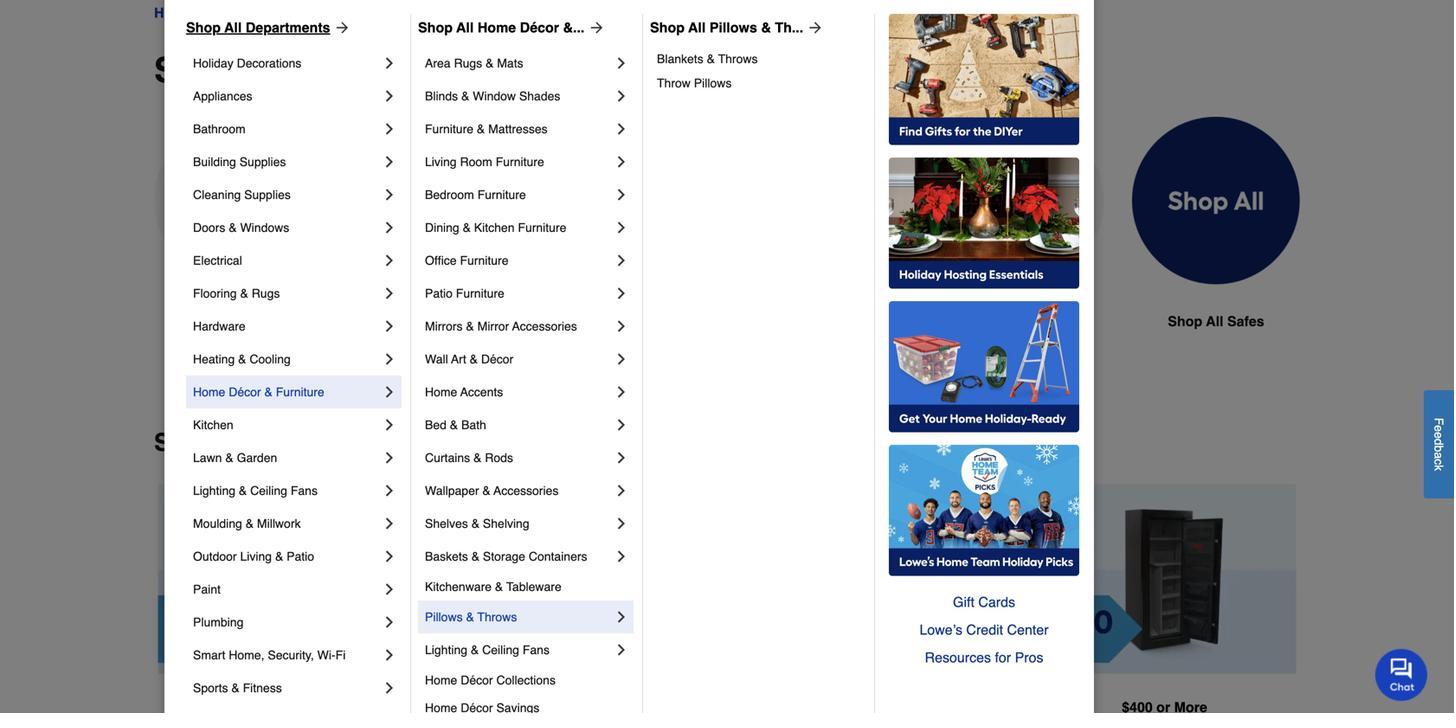 Task type: describe. For each thing, give the bounding box(es) containing it.
chevron right image for cleaning supplies
[[381, 186, 398, 204]]

chevron right image for appliances
[[381, 87, 398, 105]]

patio furniture
[[425, 287, 505, 301]]

arrow right image for shop all home décor &...
[[585, 19, 606, 36]]

chevron right image for bathroom
[[381, 120, 398, 138]]

chevron right image for paint
[[381, 581, 398, 598]]

home décor collections
[[425, 674, 556, 688]]

chevron right image for flooring & rugs
[[381, 285, 398, 302]]

a black sentrysafe file safe with a key in the lock and the lid ajar. image
[[937, 117, 1105, 284]]

shelves
[[425, 517, 468, 531]]

safes inside "link"
[[632, 313, 669, 330]]

furniture down blinds
[[425, 122, 474, 136]]

& for bed & bath link
[[450, 418, 458, 432]]

shop all pillows & th...
[[650, 19, 804, 36]]

0 horizontal spatial lighting & ceiling fans link
[[193, 475, 381, 507]]

& down millwork on the left of the page
[[275, 550, 283, 564]]

& for doors & windows link
[[229, 221, 237, 235]]

lowe's home team holiday picks. image
[[889, 445, 1080, 577]]

décor down mirrors & mirror accessories
[[481, 352, 514, 366]]

gift cards
[[953, 595, 1016, 611]]

supplies for building supplies
[[240, 155, 286, 169]]

0 vertical spatial hardware
[[208, 5, 271, 21]]

mirrors
[[425, 320, 463, 333]]

chevron right image for heating & cooling
[[381, 351, 398, 368]]

living inside outdoor living & patio link
[[240, 550, 272, 564]]

arrow right image for shop all pillows & th...
[[804, 19, 825, 36]]

0 vertical spatial patio
[[425, 287, 453, 301]]

home accents
[[425, 385, 503, 399]]

arrow right image for shop all departments
[[330, 19, 351, 36]]

chevron right image for lighting & ceiling fans
[[381, 482, 398, 500]]

security,
[[268, 649, 314, 662]]

mattresses
[[489, 122, 548, 136]]

lawn
[[193, 451, 222, 465]]

shop for shop all safes
[[1168, 313, 1203, 330]]

bedroom furniture
[[425, 188, 526, 202]]

f e e d b a c k
[[1433, 418, 1447, 471]]

1 vertical spatial patio
[[287, 550, 314, 564]]

furniture down furniture & mattresses link
[[496, 155, 544, 169]]

home décor collections link
[[425, 667, 630, 695]]

furniture & mattresses link
[[425, 113, 613, 145]]

chevron right image for holiday decorations
[[381, 55, 398, 72]]

a black sentrysafe home safe with the door ajar. image
[[546, 117, 714, 284]]

home accents link
[[425, 376, 613, 409]]

bedroom
[[425, 188, 474, 202]]

wallpaper & accessories
[[425, 484, 559, 498]]

home for home accents
[[425, 385, 458, 399]]

1 vertical spatial hardware link
[[193, 310, 381, 343]]

& for shelves & shelving "link"
[[472, 517, 480, 531]]

wall art & décor
[[425, 352, 514, 366]]

& for dining & kitchen furniture "link"
[[463, 221, 471, 235]]

chevron right image for building supplies
[[381, 153, 398, 171]]

home décor & furniture
[[193, 385, 325, 399]]

holiday decorations link
[[193, 47, 381, 80]]

fireproof safes
[[187, 313, 289, 330]]

shop all departments
[[186, 19, 330, 36]]

wallpaper & accessories link
[[425, 475, 613, 507]]

a black honeywell chest safe with the top open. image
[[741, 117, 909, 285]]

blankets
[[657, 52, 704, 66]]

chevron right image for outdoor living & patio
[[381, 548, 398, 565]]

throw
[[657, 76, 691, 90]]

chevron right image for sports & fitness
[[381, 680, 398, 697]]

chevron right image for furniture & mattresses
[[613, 120, 630, 138]]

& for flooring & rugs link
[[240, 287, 248, 301]]

0 horizontal spatial fans
[[291, 484, 318, 498]]

decorations
[[237, 56, 302, 70]]

file safes
[[989, 313, 1053, 330]]

fireproof safes link
[[154, 117, 322, 374]]

living room furniture
[[425, 155, 544, 169]]

shop all departments link
[[186, 17, 351, 38]]

chevron right image for plumbing
[[381, 614, 398, 631]]

gun safes link
[[350, 117, 518, 374]]

chevron right image for area rugs & mats
[[613, 55, 630, 72]]

wi-
[[318, 649, 336, 662]]

blinds & window shades
[[425, 89, 561, 103]]

by
[[293, 429, 321, 457]]

shelving
[[483, 517, 530, 531]]

price
[[328, 429, 387, 457]]

paint
[[193, 583, 221, 597]]

chevron right image for doors & windows
[[381, 219, 398, 236]]

resources for pros
[[925, 650, 1044, 666]]

patio furniture link
[[425, 277, 613, 310]]

chevron right image for home accents
[[613, 384, 630, 401]]

heating & cooling link
[[193, 343, 381, 376]]

home for home safes
[[590, 313, 628, 330]]

windows
[[240, 221, 289, 235]]

& for heating & cooling link
[[238, 352, 246, 366]]

$400 or more. image
[[1033, 485, 1297, 674]]

1 vertical spatial fans
[[523, 643, 550, 657]]

gift cards link
[[889, 589, 1080, 617]]

1 vertical spatial accessories
[[494, 484, 559, 498]]

a tall black sports afield gun safe. image
[[350, 117, 518, 285]]

resources for pros link
[[889, 644, 1080, 672]]

home link
[[154, 3, 193, 23]]

c
[[1433, 459, 1447, 465]]

& for pillows & throws link
[[466, 611, 474, 624]]

dining & kitchen furniture link
[[425, 211, 613, 244]]

living room furniture link
[[425, 145, 613, 178]]

bedroom furniture link
[[425, 178, 613, 211]]

b
[[1433, 446, 1447, 452]]

moulding & millwork link
[[193, 507, 381, 540]]

furniture inside "link"
[[518, 221, 567, 235]]

shop safes by price
[[154, 429, 387, 457]]

all for safes
[[1207, 313, 1224, 330]]

& for lawn & garden link
[[225, 451, 234, 465]]

bed
[[425, 418, 447, 432]]

chevron right image for living room furniture
[[613, 153, 630, 171]]

curtains & rods
[[425, 451, 513, 465]]

ceiling for bottommost lighting & ceiling fans 'link'
[[482, 643, 520, 657]]

blankets & throws link
[[657, 47, 863, 71]]

chevron right image for curtains & rods
[[613, 449, 630, 467]]

& left mats
[[486, 56, 494, 70]]

lowe's credit center
[[920, 622, 1049, 638]]

lawn & garden link
[[193, 442, 381, 475]]

office furniture link
[[425, 244, 613, 277]]

bed & bath
[[425, 418, 487, 432]]

home safes link
[[546, 117, 714, 374]]

décor down heating & cooling
[[229, 385, 261, 399]]

shop for shop all pillows & th...
[[650, 19, 685, 36]]

building supplies link
[[193, 145, 381, 178]]

cooling
[[250, 352, 291, 366]]

gun safes
[[400, 313, 468, 330]]

furniture up dining & kitchen furniture
[[478, 188, 526, 202]]

chevron right image for electrical
[[381, 252, 398, 269]]

appliances
[[193, 89, 252, 103]]

cleaning supplies link
[[193, 178, 381, 211]]

& for mirrors & mirror accessories link
[[466, 320, 474, 333]]

& left th...
[[761, 19, 771, 36]]

kitchen link
[[193, 409, 381, 442]]

heating
[[193, 352, 235, 366]]

shop for shop all home décor &...
[[418, 19, 453, 36]]

mats
[[497, 56, 524, 70]]

bath
[[462, 418, 487, 432]]

f
[[1433, 418, 1447, 425]]

smart
[[193, 649, 225, 662]]

safes link
[[286, 3, 322, 23]]

& for curtains & rods link on the left bottom of page
[[474, 451, 482, 465]]

get your home holiday-ready. image
[[889, 301, 1080, 433]]

shop all. image
[[1133, 117, 1301, 286]]

chevron right image for kitchen
[[381, 417, 398, 434]]

doors & windows link
[[193, 211, 381, 244]]

art
[[451, 352, 467, 366]]

bed & bath link
[[425, 409, 613, 442]]

find gifts for the diyer. image
[[889, 14, 1080, 145]]

throws for blankets & throws
[[719, 52, 758, 66]]

2 e from the top
[[1433, 432, 1447, 439]]

lawn & garden
[[193, 451, 277, 465]]

chevron right image for baskets & storage containers
[[613, 548, 630, 565]]

building
[[193, 155, 236, 169]]

area rugs & mats link
[[425, 47, 613, 80]]

cleaning supplies
[[193, 188, 291, 202]]



Task type: vqa. For each thing, say whether or not it's contained in the screenshot.
2nd CANTEX from right
no



Task type: locate. For each thing, give the bounding box(es) containing it.
patio down the moulding & millwork link
[[287, 550, 314, 564]]

throws
[[719, 52, 758, 66], [478, 611, 517, 624]]

shop up holiday
[[186, 19, 221, 36]]

0 vertical spatial throws
[[719, 52, 758, 66]]

d
[[1433, 439, 1447, 446]]

curtains
[[425, 451, 470, 465]]

chevron right image for home décor & furniture
[[381, 384, 398, 401]]

kitchen inside "link"
[[474, 221, 515, 235]]

arrow right image inside shop all pillows & th... link
[[804, 19, 825, 36]]

1 vertical spatial lighting & ceiling fans link
[[425, 634, 613, 667]]

1 horizontal spatial lighting & ceiling fans link
[[425, 634, 613, 667]]

lighting down pillows & throws
[[425, 643, 468, 657]]

accessories
[[512, 320, 577, 333], [494, 484, 559, 498]]

1 vertical spatial ceiling
[[482, 643, 520, 657]]

chevron right image
[[381, 55, 398, 72], [613, 55, 630, 72], [381, 87, 398, 105], [613, 120, 630, 138], [381, 186, 398, 204], [613, 186, 630, 204], [381, 252, 398, 269], [613, 252, 630, 269], [613, 285, 630, 302], [381, 351, 398, 368], [381, 417, 398, 434], [381, 449, 398, 467], [613, 482, 630, 500], [381, 515, 398, 533], [613, 515, 630, 533], [381, 548, 398, 565], [381, 581, 398, 598], [381, 614, 398, 631], [613, 642, 630, 659], [381, 647, 398, 664], [381, 680, 398, 697]]

file
[[989, 313, 1013, 330]]

2 horizontal spatial arrow right image
[[804, 19, 825, 36]]

rugs right area
[[454, 56, 482, 70]]

heating & cooling
[[193, 352, 291, 366]]

e up d
[[1433, 425, 1447, 432]]

furniture
[[425, 122, 474, 136], [496, 155, 544, 169], [478, 188, 526, 202], [518, 221, 567, 235], [460, 254, 509, 268], [456, 287, 505, 301], [276, 385, 325, 399]]

2 arrow right image from the left
[[585, 19, 606, 36]]

1 horizontal spatial patio
[[425, 287, 453, 301]]

all for pillows
[[689, 19, 706, 36]]

& for kitchenware & tableware link
[[495, 580, 503, 594]]

all for home
[[457, 19, 474, 36]]

patio
[[425, 287, 453, 301], [287, 550, 314, 564]]

lighting & ceiling fans for the left lighting & ceiling fans 'link'
[[193, 484, 318, 498]]

chevron right image for pillows & throws
[[613, 609, 630, 626]]

pillows down kitchenware
[[425, 611, 463, 624]]

& left millwork on the left of the page
[[246, 517, 254, 531]]

wallpaper
[[425, 484, 479, 498]]

lighting & ceiling fans link up collections
[[425, 634, 613, 667]]

supplies up cleaning supplies
[[240, 155, 286, 169]]

supplies for cleaning supplies
[[244, 188, 291, 202]]

& for baskets & storage containers link
[[472, 550, 480, 564]]

1 arrow right image from the left
[[330, 19, 351, 36]]

1 e from the top
[[1433, 425, 1447, 432]]

chevron right image for bed & bath
[[613, 417, 630, 434]]

0 horizontal spatial lighting & ceiling fans
[[193, 484, 318, 498]]

office
[[425, 254, 457, 268]]

chevron right image for dining & kitchen furniture
[[613, 219, 630, 236]]

outdoor
[[193, 550, 237, 564]]

& down pillows & throws
[[471, 643, 479, 657]]

0 vertical spatial supplies
[[240, 155, 286, 169]]

1 shop from the left
[[186, 19, 221, 36]]

& right lawn
[[225, 451, 234, 465]]

dining
[[425, 221, 460, 235]]

& left the cooling
[[238, 352, 246, 366]]

1 horizontal spatial shop
[[418, 19, 453, 36]]

garden
[[237, 451, 277, 465]]

sports
[[193, 682, 228, 695]]

& right bed
[[450, 418, 458, 432]]

décor left &...
[[520, 19, 559, 36]]

1 horizontal spatial kitchen
[[474, 221, 515, 235]]

lighting & ceiling fans up home décor collections
[[425, 643, 550, 657]]

chevron right image for bedroom furniture
[[613, 186, 630, 204]]

arrow right image up blankets & throws link
[[804, 19, 825, 36]]

& right blinds
[[462, 89, 470, 103]]

doors & windows
[[193, 221, 289, 235]]

0 horizontal spatial shop
[[154, 429, 215, 457]]

& right doors
[[229, 221, 237, 235]]

0 horizontal spatial shop
[[186, 19, 221, 36]]

fi
[[336, 649, 346, 662]]

& right dining
[[463, 221, 471, 235]]

ceiling up home décor collections
[[482, 643, 520, 657]]

pillows & throws link
[[425, 601, 613, 634]]

hardware link up the cooling
[[193, 310, 381, 343]]

shop all safes
[[1168, 313, 1265, 330]]

décor left collections
[[461, 674, 493, 688]]

wall
[[425, 352, 448, 366]]

home,
[[229, 649, 265, 662]]

home for home décor & furniture
[[193, 385, 225, 399]]

window
[[473, 89, 516, 103]]

throws down kitchenware & tableware
[[478, 611, 517, 624]]

pillows & throws
[[425, 611, 517, 624]]

fans
[[291, 484, 318, 498], [523, 643, 550, 657]]

$100 to $200. image
[[449, 485, 714, 674]]

0 vertical spatial shop
[[1168, 313, 1203, 330]]

lighting up moulding
[[193, 484, 236, 498]]

& up fireproof safes
[[240, 287, 248, 301]]

shop up blankets
[[650, 19, 685, 36]]

0 horizontal spatial lighting
[[193, 484, 236, 498]]

0 vertical spatial lighting & ceiling fans link
[[193, 475, 381, 507]]

plumbing link
[[193, 606, 381, 639]]

1 vertical spatial rugs
[[252, 287, 280, 301]]

a black sentrysafe fireproof safe. image
[[154, 117, 322, 284]]

shop for shop all departments
[[186, 19, 221, 36]]

paint link
[[193, 573, 381, 606]]

rugs down electrical link
[[252, 287, 280, 301]]

wall art & décor link
[[425, 343, 613, 376]]

holiday decorations
[[193, 56, 302, 70]]

hardware link
[[208, 3, 271, 23], [193, 310, 381, 343]]

1 vertical spatial throws
[[478, 611, 517, 624]]

furniture up "office furniture" link
[[518, 221, 567, 235]]

bathroom
[[193, 122, 246, 136]]

furniture down dining & kitchen furniture
[[460, 254, 509, 268]]

chevron right image for patio furniture
[[613, 285, 630, 302]]

f e e d b a c k button
[[1425, 390, 1455, 499]]

arrow right image up area rugs & mats link
[[585, 19, 606, 36]]

fireproof
[[187, 313, 248, 330]]

pillows
[[710, 19, 758, 36], [694, 76, 732, 90], [425, 611, 463, 624]]

shop all pillows & th... link
[[650, 17, 825, 38]]

& down kitchenware
[[466, 611, 474, 624]]

1 horizontal spatial lighting & ceiling fans
[[425, 643, 550, 657]]

1 horizontal spatial ceiling
[[482, 643, 520, 657]]

chevron right image for lawn & garden
[[381, 449, 398, 467]]

chevron right image
[[613, 87, 630, 105], [381, 120, 398, 138], [381, 153, 398, 171], [613, 153, 630, 171], [381, 219, 398, 236], [613, 219, 630, 236], [381, 285, 398, 302], [381, 318, 398, 335], [613, 318, 630, 335], [613, 351, 630, 368], [381, 384, 398, 401], [613, 384, 630, 401], [613, 417, 630, 434], [613, 449, 630, 467], [381, 482, 398, 500], [613, 548, 630, 565], [613, 609, 630, 626]]

electrical link
[[193, 244, 381, 277]]

moulding & millwork
[[193, 517, 301, 531]]

fans down lawn & garden link
[[291, 484, 318, 498]]

& up moulding & millwork
[[239, 484, 247, 498]]

chat invite button image
[[1376, 649, 1429, 702]]

furniture up mirror at the top
[[456, 287, 505, 301]]

chevron right image for wall art & décor
[[613, 351, 630, 368]]

kitchenware
[[425, 580, 492, 594]]

arrow right image inside shop all home décor &... link
[[585, 19, 606, 36]]

patio up gun safes
[[425, 287, 453, 301]]

& down storage
[[495, 580, 503, 594]]

3 arrow right image from the left
[[804, 19, 825, 36]]

& up shelves & shelving
[[483, 484, 491, 498]]

mirrors & mirror accessories link
[[425, 310, 613, 343]]

lowe's
[[920, 622, 963, 638]]

home inside "link"
[[590, 313, 628, 330]]

shop up area
[[418, 19, 453, 36]]

smart home, security, wi-fi link
[[193, 639, 381, 672]]

arrow right image
[[330, 19, 351, 36], [585, 19, 606, 36], [804, 19, 825, 36]]

blinds
[[425, 89, 458, 103]]

kitchen
[[474, 221, 515, 235], [193, 418, 234, 432]]

ceiling
[[250, 484, 287, 498], [482, 643, 520, 657]]

kitchenware & tableware
[[425, 580, 562, 594]]

2 horizontal spatial shop
[[650, 19, 685, 36]]

ceiling up millwork on the left of the page
[[250, 484, 287, 498]]

chevron right image for moulding & millwork
[[381, 515, 398, 533]]

0 vertical spatial kitchen
[[474, 221, 515, 235]]

plumbing
[[193, 616, 244, 630]]

living inside the living room furniture link
[[425, 155, 457, 169]]

safes inside 'link'
[[1016, 313, 1053, 330]]

chevron right image for smart home, security, wi-fi
[[381, 647, 398, 664]]

&
[[761, 19, 771, 36], [707, 52, 715, 66], [486, 56, 494, 70], [462, 89, 470, 103], [477, 122, 485, 136], [229, 221, 237, 235], [463, 221, 471, 235], [240, 287, 248, 301], [466, 320, 474, 333], [238, 352, 246, 366], [470, 352, 478, 366], [265, 385, 273, 399], [450, 418, 458, 432], [225, 451, 234, 465], [474, 451, 482, 465], [239, 484, 247, 498], [483, 484, 491, 498], [246, 517, 254, 531], [472, 517, 480, 531], [275, 550, 283, 564], [472, 550, 480, 564], [495, 580, 503, 594], [466, 611, 474, 624], [471, 643, 479, 657], [232, 682, 240, 695]]

1 vertical spatial shop
[[154, 429, 215, 457]]

0 horizontal spatial ceiling
[[250, 484, 287, 498]]

departments
[[246, 19, 330, 36]]

accessories down patio furniture link
[[512, 320, 577, 333]]

chevron right image for blinds & window shades
[[613, 87, 630, 105]]

2 shop from the left
[[418, 19, 453, 36]]

ceiling for the left lighting & ceiling fans 'link'
[[250, 484, 287, 498]]

0 vertical spatial living
[[425, 155, 457, 169]]

accessories down curtains & rods link on the left bottom of page
[[494, 484, 559, 498]]

th...
[[775, 19, 804, 36]]

1 horizontal spatial fans
[[523, 643, 550, 657]]

chevron right image for mirrors & mirror accessories
[[613, 318, 630, 335]]

& down the cooling
[[265, 385, 273, 399]]

0 horizontal spatial kitchen
[[193, 418, 234, 432]]

pillows up blankets & throws
[[710, 19, 758, 36]]

& for wallpaper & accessories link
[[483, 484, 491, 498]]

1 vertical spatial lighting
[[425, 643, 468, 657]]

0 vertical spatial rugs
[[454, 56, 482, 70]]

& left storage
[[472, 550, 480, 564]]

& up throw pillows
[[707, 52, 715, 66]]

2 vertical spatial pillows
[[425, 611, 463, 624]]

home for home
[[154, 5, 193, 21]]

0 vertical spatial accessories
[[512, 320, 577, 333]]

& for the moulding & millwork link
[[246, 517, 254, 531]]

hardware down flooring
[[193, 320, 246, 333]]

all
[[224, 19, 242, 36], [457, 19, 474, 36], [689, 19, 706, 36], [1207, 313, 1224, 330]]

& for bottommost lighting & ceiling fans 'link'
[[471, 643, 479, 657]]

0 vertical spatial fans
[[291, 484, 318, 498]]

kitchen up lawn
[[193, 418, 234, 432]]

1 horizontal spatial shop
[[1168, 313, 1203, 330]]

0 horizontal spatial throws
[[478, 611, 517, 624]]

0 vertical spatial hardware link
[[208, 3, 271, 23]]

0 horizontal spatial living
[[240, 550, 272, 564]]

all for departments
[[224, 19, 242, 36]]

living up bedroom
[[425, 155, 457, 169]]

holiday hosting essentials. image
[[889, 158, 1080, 289]]

& left rods
[[474, 451, 482, 465]]

1 horizontal spatial living
[[425, 155, 457, 169]]

1 vertical spatial hardware
[[193, 320, 246, 333]]

holiday
[[193, 56, 234, 70]]

throws down shop all pillows & th... link
[[719, 52, 758, 66]]

doors
[[193, 221, 225, 235]]

1 horizontal spatial throws
[[719, 52, 758, 66]]

electrical
[[193, 254, 242, 268]]

1 vertical spatial pillows
[[694, 76, 732, 90]]

credit
[[967, 622, 1004, 638]]

1 vertical spatial kitchen
[[193, 418, 234, 432]]

dining & kitchen furniture
[[425, 221, 567, 235]]

$99 or less. image
[[158, 485, 422, 674]]

rods
[[485, 451, 513, 465]]

chevron right image for lighting & ceiling fans
[[613, 642, 630, 659]]

1 horizontal spatial arrow right image
[[585, 19, 606, 36]]

lighting & ceiling fans down garden
[[193, 484, 318, 498]]

hardware link up the holiday decorations
[[208, 3, 271, 23]]

lighting & ceiling fans link
[[193, 475, 381, 507], [425, 634, 613, 667]]

shades
[[520, 89, 561, 103]]

millwork
[[257, 517, 301, 531]]

collections
[[497, 674, 556, 688]]

pillows down blankets & throws
[[694, 76, 732, 90]]

living down moulding & millwork
[[240, 550, 272, 564]]

file safes link
[[937, 117, 1105, 374]]

& up living room furniture
[[477, 122, 485, 136]]

e
[[1433, 425, 1447, 432], [1433, 432, 1447, 439]]

pros
[[1015, 650, 1044, 666]]

0 vertical spatial lighting & ceiling fans
[[193, 484, 318, 498]]

lighting & ceiling fans link up millwork on the left of the page
[[193, 475, 381, 507]]

throws for pillows & throws
[[478, 611, 517, 624]]

&...
[[563, 19, 585, 36]]

baskets & storage containers link
[[425, 540, 613, 573]]

& right art
[[470, 352, 478, 366]]

lighting for the left lighting & ceiling fans 'link'
[[193, 484, 236, 498]]

& for "blinds & window shades" link
[[462, 89, 470, 103]]

1 horizontal spatial rugs
[[454, 56, 482, 70]]

& right shelves
[[472, 517, 480, 531]]

flooring & rugs link
[[193, 277, 381, 310]]

0 vertical spatial ceiling
[[250, 484, 287, 498]]

chevron right image for office furniture
[[613, 252, 630, 269]]

flooring & rugs
[[193, 287, 280, 301]]

chevron right image for wallpaper & accessories
[[613, 482, 630, 500]]

& for blankets & throws link
[[707, 52, 715, 66]]

supplies up windows in the top of the page
[[244, 188, 291, 202]]

0 horizontal spatial arrow right image
[[330, 19, 351, 36]]

chevron right image for hardware
[[381, 318, 398, 335]]

lighting for bottommost lighting & ceiling fans 'link'
[[425, 643, 468, 657]]

lighting & ceiling fans for bottommost lighting & ceiling fans 'link'
[[425, 643, 550, 657]]

1 vertical spatial lighting & ceiling fans
[[425, 643, 550, 657]]

center
[[1008, 622, 1049, 638]]

fans up home décor collections link
[[523, 643, 550, 657]]

arrow right image inside shop all departments link
[[330, 19, 351, 36]]

hardware up the holiday decorations
[[208, 5, 271, 21]]

& for furniture & mattresses link
[[477, 122, 485, 136]]

furniture up the kitchen link
[[276, 385, 325, 399]]

e up b
[[1433, 432, 1447, 439]]

0 vertical spatial pillows
[[710, 19, 758, 36]]

kitchen down bedroom furniture
[[474, 221, 515, 235]]

cards
[[979, 595, 1016, 611]]

home for home décor collections
[[425, 674, 458, 688]]

1 horizontal spatial lighting
[[425, 643, 468, 657]]

arrow right image right safes link on the top
[[330, 19, 351, 36]]

0 horizontal spatial rugs
[[252, 287, 280, 301]]

1 vertical spatial supplies
[[244, 188, 291, 202]]

& right sports
[[232, 682, 240, 695]]

& left mirror at the top
[[466, 320, 474, 333]]

1 vertical spatial living
[[240, 550, 272, 564]]

& for sports & fitness 'link'
[[232, 682, 240, 695]]

0 horizontal spatial patio
[[287, 550, 314, 564]]

0 vertical spatial lighting
[[193, 484, 236, 498]]

$200 to $400. image
[[741, 485, 1005, 675]]

smart home, security, wi-fi
[[193, 649, 346, 662]]

kitchenware & tableware link
[[425, 573, 630, 601]]

shop for shop safes by price
[[154, 429, 215, 457]]

& for the left lighting & ceiling fans 'link'
[[239, 484, 247, 498]]

3 shop from the left
[[650, 19, 685, 36]]

safes
[[286, 5, 322, 21], [154, 50, 247, 90], [252, 313, 289, 330], [431, 313, 468, 330], [632, 313, 669, 330], [1016, 313, 1053, 330], [1228, 313, 1265, 330], [221, 429, 286, 457]]

chevron right image for shelves & shelving
[[613, 515, 630, 533]]



